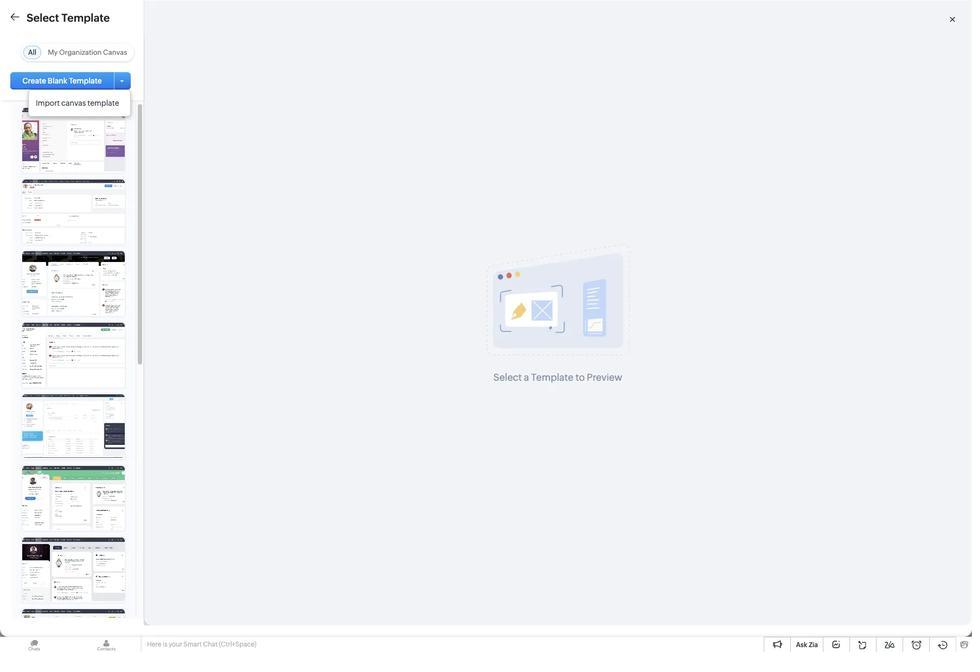 Task type: describe. For each thing, give the bounding box(es) containing it.
invited
[[16, 195, 41, 204]]

reporting
[[16, 390, 52, 399]]

canvas
[[103, 48, 127, 56]]

record detail page views :
[[622, 615, 714, 624]]

template for create blank template
[[69, 77, 102, 85]]

page inside create a custom record page button
[[913, 615, 932, 624]]

invited meetings link
[[16, 195, 75, 204]]

open activities link
[[16, 156, 70, 165]]

search
[[583, 367, 607, 376]]

views
[[690, 615, 710, 624]]

leads
[[100, 9, 121, 18]]

default preview image image
[[487, 244, 630, 355]]

link
[[35, 459, 50, 468]]

reporting contacts link
[[16, 390, 85, 399]]

orders for sales orders
[[36, 273, 61, 282]]

(sample)
[[124, 38, 171, 50]]

leads link
[[91, 0, 130, 26]]

my
[[48, 48, 58, 56]]

import canvas template
[[36, 99, 119, 108]]

closed activities link
[[16, 175, 75, 184]]

purchase orders
[[16, 293, 75, 301]]

ask zia
[[797, 642, 819, 649]]

orders for purchase orders
[[50, 293, 75, 301]]

campaigns
[[16, 351, 57, 360]]

setup element
[[896, 0, 918, 27]]

create for create a custom record page
[[829, 615, 853, 624]]

standard
[[731, 615, 763, 624]]

ask
[[797, 642, 808, 649]]

social
[[16, 371, 38, 380]]

1
[[44, 136, 47, 144]]

cases link
[[16, 234, 37, 243]]

a for select a template to preview
[[524, 372, 530, 383]]

2
[[79, 156, 82, 164]]

to
[[576, 372, 585, 383]]

next record image
[[949, 42, 956, 49]]

select a template to preview
[[494, 372, 623, 383]]

emails
[[16, 312, 39, 321]]

purchase
[[16, 293, 49, 301]]

links
[[16, 438, 36, 447]]

0 vertical spatial template
[[61, 11, 110, 24]]

related list
[[16, 76, 63, 85]]

select template
[[27, 11, 110, 24]]

1 vertical spatial contacts
[[53, 390, 85, 399]]

here is your smart chat (ctrl+space)
[[147, 641, 257, 649]]

you cannot search a profile in
[[543, 367, 646, 376]]

invoices link
[[16, 332, 46, 340]]

quotes
[[16, 254, 42, 262]]

create blank template button
[[10, 72, 114, 90]]

blank
[[48, 77, 68, 85]]

open
[[16, 156, 36, 165]]

closed activities
[[16, 175, 75, 184]]

chat
[[203, 641, 218, 649]]

(ctrl+space)
[[219, 641, 257, 649]]

1 vertical spatial list
[[64, 410, 76, 419]]

campaigns link
[[16, 351, 57, 360]]

record
[[888, 615, 912, 624]]

chats image
[[0, 637, 68, 653]]

people3 image
[[22, 395, 125, 458]]

add for add link
[[19, 459, 34, 468]]

people10 image
[[22, 180, 125, 243]]

here
[[147, 641, 162, 649]]

invited meetings
[[16, 195, 75, 204]]

kris
[[61, 38, 81, 50]]

in
[[638, 367, 645, 376]]

contacts link
[[130, 0, 179, 26]]

cannot
[[557, 367, 582, 376]]

my organization canvas
[[48, 48, 127, 56]]

meetings
[[42, 195, 75, 204]]

emails link
[[16, 312, 39, 321]]

products link
[[16, 214, 48, 223]]

0 vertical spatial list
[[47, 76, 61, 85]]

import
[[36, 99, 60, 108]]

sales orders
[[16, 273, 61, 282]]

activities for closed activities
[[43, 175, 75, 184]]

detail
[[649, 615, 669, 624]]

activities for open activities
[[38, 156, 70, 165]]

1 vertical spatial related
[[35, 410, 62, 419]]

crm link
[[9, 8, 48, 19]]

canvas
[[61, 99, 86, 108]]



Task type: locate. For each thing, give the bounding box(es) containing it.
0 vertical spatial orders
[[36, 273, 61, 282]]

0 vertical spatial add
[[19, 410, 34, 419]]

1 vertical spatial add
[[19, 459, 34, 468]]

quotes link
[[16, 254, 42, 262]]

preview
[[587, 372, 623, 383]]

2 page from the left
[[913, 615, 932, 624]]

1 horizontal spatial select
[[494, 372, 522, 383]]

0 horizontal spatial create
[[22, 77, 46, 85]]

marketplace element
[[874, 0, 896, 26]]

list up import
[[47, 76, 61, 85]]

1 vertical spatial activities
[[43, 175, 75, 184]]

a
[[608, 367, 613, 376], [524, 372, 530, 383], [854, 615, 858, 624]]

1 vertical spatial orders
[[50, 293, 75, 301]]

page
[[671, 615, 689, 624], [913, 615, 932, 624]]

0 horizontal spatial contacts
[[53, 390, 85, 399]]

page right detail at right bottom
[[671, 615, 689, 624]]

standard view
[[731, 615, 782, 624]]

a left you
[[524, 372, 530, 383]]

record
[[622, 615, 648, 624]]

people5 image
[[22, 538, 125, 602]]

people4 image
[[22, 466, 125, 530]]

add for add related list
[[19, 410, 34, 419]]

1 page from the left
[[671, 615, 689, 624]]

create a custom record page
[[829, 615, 932, 624]]

1 horizontal spatial create
[[829, 615, 853, 624]]

crm
[[26, 8, 48, 19]]

2 vertical spatial template
[[532, 372, 574, 383]]

select for select template
[[27, 11, 59, 24]]

social link
[[16, 371, 38, 380]]

add link
[[19, 459, 50, 468]]

2 horizontal spatial a
[[854, 615, 858, 624]]

notes link
[[16, 97, 37, 106]]

1 vertical spatial template
[[69, 77, 102, 85]]

a inside button
[[854, 615, 858, 624]]

:
[[712, 615, 714, 624]]

page right record
[[913, 615, 932, 624]]

home
[[61, 9, 83, 18]]

custom
[[860, 615, 887, 624]]

1 horizontal spatial a
[[608, 367, 613, 376]]

0 vertical spatial select
[[27, 11, 59, 24]]

select left home
[[27, 11, 59, 24]]

1 vertical spatial select
[[494, 372, 522, 383]]

create blank template
[[22, 77, 102, 85]]

related down reporting contacts
[[35, 410, 62, 419]]

0 horizontal spatial page
[[671, 615, 689, 624]]

select left you
[[494, 372, 522, 383]]

create left custom
[[829, 615, 853, 624]]

cases
[[16, 234, 37, 243]]

view
[[765, 615, 782, 624]]

notes
[[16, 97, 37, 106]]

attachments
[[16, 117, 62, 125]]

create up notes link
[[22, 77, 46, 85]]

add left link
[[19, 459, 34, 468]]

1 add from the top
[[19, 410, 34, 419]]

2 add from the top
[[19, 459, 34, 468]]

contacts inside contacts link
[[138, 9, 170, 18]]

select for select a template to preview
[[494, 372, 522, 383]]

sales orders link
[[16, 273, 61, 282]]

create inside create a custom record page button
[[829, 615, 853, 624]]

0 vertical spatial create
[[22, 77, 46, 85]]

is
[[163, 641, 168, 649]]

deals link
[[16, 136, 36, 145]]

0 horizontal spatial a
[[524, 372, 530, 383]]

reporting contacts
[[16, 390, 85, 399]]

add related list
[[19, 410, 76, 419]]

organization
[[59, 48, 102, 56]]

orders
[[36, 273, 61, 282], [50, 293, 75, 301]]

activities
[[38, 156, 70, 165], [43, 175, 75, 184]]

related
[[16, 76, 46, 85], [35, 410, 62, 419]]

0 horizontal spatial select
[[27, 11, 59, 24]]

contacts up "(sample)"
[[138, 9, 170, 18]]

create a custom record page button
[[817, 611, 943, 628]]

you
[[543, 367, 555, 376]]

None button
[[157, 611, 237, 628]]

all
[[28, 48, 36, 56]]

select
[[27, 11, 59, 24], [494, 372, 522, 383]]

a left custom
[[854, 615, 858, 624]]

add down reporting
[[19, 410, 34, 419]]

a left profile
[[608, 367, 613, 376]]

marrier
[[84, 38, 121, 50]]

a for create a custom record page
[[854, 615, 858, 624]]

0 vertical spatial related
[[16, 76, 46, 85]]

products
[[16, 214, 48, 223]]

1 vertical spatial create
[[829, 615, 853, 624]]

people7 image
[[22, 108, 125, 172]]

create for create blank template
[[22, 77, 46, 85]]

template
[[88, 99, 119, 108]]

your
[[169, 641, 182, 649]]

0 vertical spatial activities
[[38, 156, 70, 165]]

people9 image
[[22, 323, 125, 387]]

create inside create blank template button
[[22, 77, 46, 85]]

orders right the purchase
[[50, 293, 75, 301]]

home link
[[52, 0, 91, 26]]

add
[[19, 410, 34, 419], [19, 459, 34, 468]]

closed
[[16, 175, 41, 184]]

1 horizontal spatial list
[[64, 410, 76, 419]]

0 horizontal spatial list
[[47, 76, 61, 85]]

create
[[22, 77, 46, 85], [829, 615, 853, 624]]

related up notes link
[[16, 76, 46, 85]]

purchase orders link
[[16, 293, 75, 301]]

contacts image
[[72, 637, 141, 653]]

kris marrier (sample)
[[61, 38, 171, 50]]

template inside button
[[69, 77, 102, 85]]

template
[[61, 11, 110, 24], [69, 77, 102, 85], [532, 372, 574, 383]]

profile
[[614, 367, 637, 376]]

sales
[[16, 273, 35, 282]]

list
[[47, 76, 61, 85], [64, 410, 76, 419]]

deals
[[16, 136, 36, 145]]

open activities
[[16, 156, 70, 165]]

attachments link
[[16, 117, 62, 125]]

0 vertical spatial contacts
[[138, 9, 170, 18]]

invoices
[[16, 332, 46, 340]]

contacts
[[138, 9, 170, 18], [53, 390, 85, 399]]

contacts up add related list
[[53, 390, 85, 399]]

people8 image
[[22, 251, 125, 315]]

activities up closed activities
[[38, 156, 70, 165]]

activities up meetings at the top of page
[[43, 175, 75, 184]]

smart
[[184, 641, 202, 649]]

orders up "purchase orders"
[[36, 273, 61, 282]]

list down reporting contacts
[[64, 410, 76, 419]]

template for select a template to preview
[[532, 372, 574, 383]]

1 horizontal spatial contacts
[[138, 9, 170, 18]]

1 horizontal spatial page
[[913, 615, 932, 624]]



Task type: vqa. For each thing, say whether or not it's contained in the screenshot.
You
yes



